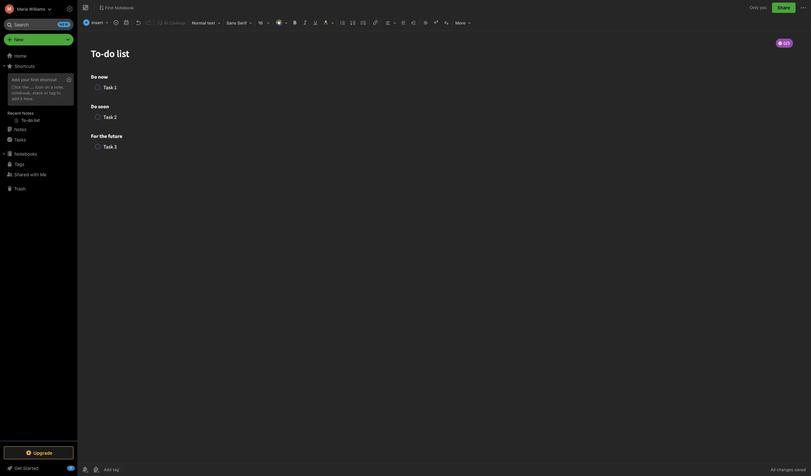 Task type: vqa. For each thing, say whether or not it's contained in the screenshot.
Script link
no



Task type: describe. For each thing, give the bounding box(es) containing it.
undo image
[[134, 18, 143, 27]]

more actions image
[[800, 4, 807, 12]]

new button
[[4, 34, 73, 45]]

new
[[14, 37, 23, 42]]

shortcut
[[40, 77, 57, 82]]

shortcuts button
[[0, 61, 77, 71]]

Font family field
[[224, 18, 254, 27]]

subscript image
[[442, 18, 451, 27]]

maria williams
[[17, 6, 45, 11]]

notes link
[[0, 124, 77, 134]]

task image
[[112, 18, 121, 27]]

add tag image
[[92, 466, 100, 473]]

outdent image
[[409, 18, 418, 27]]

get
[[15, 465, 22, 471]]

to
[[57, 90, 61, 95]]

insert
[[92, 20, 103, 25]]

first
[[105, 5, 114, 10]]

Font size field
[[256, 18, 272, 27]]

Alignment field
[[382, 18, 398, 27]]

text
[[207, 20, 215, 25]]

shortcuts
[[15, 63, 35, 69]]

shared with me
[[14, 172, 46, 177]]

Add tag field
[[103, 467, 151, 473]]

upgrade button
[[4, 446, 73, 459]]

calendar event image
[[122, 18, 131, 27]]

insert link image
[[371, 18, 380, 27]]

trash link
[[0, 183, 77, 194]]

Heading level field
[[190, 18, 223, 27]]

icon
[[35, 84, 43, 90]]

tasks
[[14, 137, 26, 142]]

More actions field
[[800, 3, 807, 13]]

note window element
[[77, 0, 811, 476]]

all
[[771, 467, 776, 472]]

Search text field
[[8, 19, 69, 30]]

trash
[[14, 186, 26, 191]]

add your first shortcut
[[12, 77, 57, 82]]

Note Editor text field
[[77, 31, 811, 463]]

first
[[31, 77, 39, 82]]

More field
[[453, 18, 473, 27]]

add
[[12, 96, 19, 101]]

or
[[44, 90, 48, 95]]

notes inside group
[[22, 111, 34, 116]]

maria
[[17, 6, 28, 11]]

with
[[30, 172, 39, 177]]

new
[[59, 22, 68, 26]]

Insert field
[[82, 18, 111, 27]]

on
[[45, 84, 50, 90]]

sans
[[227, 20, 236, 25]]

shared with me link
[[0, 169, 77, 180]]

Account field
[[0, 3, 52, 15]]

share
[[778, 5, 790, 10]]

group containing add your first shortcut
[[0, 71, 77, 127]]

tag
[[49, 90, 56, 95]]

click the ...
[[12, 84, 34, 90]]

saved
[[795, 467, 806, 472]]

Highlight field
[[321, 18, 336, 27]]

16
[[258, 20, 263, 25]]

recent notes
[[7, 111, 34, 116]]

expand note image
[[82, 4, 90, 12]]

home link
[[0, 51, 77, 61]]

add
[[12, 77, 20, 82]]

bold image
[[290, 18, 299, 27]]

here.
[[24, 96, 34, 101]]

underline image
[[311, 18, 320, 27]]

tasks button
[[0, 134, 77, 145]]

Font color field
[[274, 18, 290, 27]]



Task type: locate. For each thing, give the bounding box(es) containing it.
tree
[[0, 51, 77, 441]]

Help and Learning task checklist field
[[0, 463, 77, 473]]

the
[[22, 84, 29, 90]]

get started
[[15, 465, 39, 471]]

...
[[30, 84, 34, 90]]

williams
[[29, 6, 45, 11]]

notebook,
[[12, 90, 31, 95]]

settings image
[[66, 5, 73, 13]]

superscript image
[[432, 18, 441, 27]]

group
[[0, 71, 77, 127]]

notes
[[22, 111, 34, 116], [14, 127, 27, 132]]

normal text
[[192, 20, 215, 25]]

bulleted list image
[[338, 18, 347, 27]]

notebooks
[[15, 151, 37, 156]]

a
[[51, 84, 53, 90]]

strikethrough image
[[421, 18, 430, 27]]

tree containing home
[[0, 51, 77, 441]]

italic image
[[301, 18, 310, 27]]

note,
[[54, 84, 64, 90]]

expand notebooks image
[[2, 151, 7, 156]]

shared
[[14, 172, 29, 177]]

normal
[[192, 20, 206, 25]]

stack
[[32, 90, 43, 95]]

0 vertical spatial notes
[[22, 111, 34, 116]]

click to collapse image
[[75, 464, 80, 472]]

notes up tasks
[[14, 127, 27, 132]]

notebook
[[115, 5, 134, 10]]

checklist image
[[359, 18, 368, 27]]

you
[[760, 5, 767, 10]]

your
[[21, 77, 30, 82]]

click
[[12, 84, 21, 90]]

recent
[[7, 111, 21, 116]]

tags button
[[0, 159, 77, 169]]

tags
[[15, 161, 24, 167]]

indent image
[[399, 18, 408, 27]]

changes
[[777, 467, 793, 472]]

share button
[[772, 3, 796, 13]]

only you
[[750, 5, 767, 10]]

only
[[750, 5, 759, 10]]

upgrade
[[33, 450, 52, 456]]

icon on a note, notebook, stack or tag to add it here.
[[12, 84, 64, 101]]

numbered list image
[[349, 18, 358, 27]]

new search field
[[8, 19, 70, 30]]

home
[[14, 53, 27, 58]]

7
[[70, 466, 72, 470]]

more
[[455, 20, 466, 25]]

notes right the recent
[[22, 111, 34, 116]]

started
[[23, 465, 39, 471]]

me
[[40, 172, 46, 177]]

first notebook
[[105, 5, 134, 10]]

sans serif
[[227, 20, 247, 25]]

notebooks link
[[0, 149, 77, 159]]

first notebook button
[[97, 3, 136, 12]]

it
[[20, 96, 23, 101]]

all changes saved
[[771, 467, 806, 472]]

serif
[[237, 20, 247, 25]]

1 vertical spatial notes
[[14, 127, 27, 132]]

add a reminder image
[[81, 466, 89, 473]]



